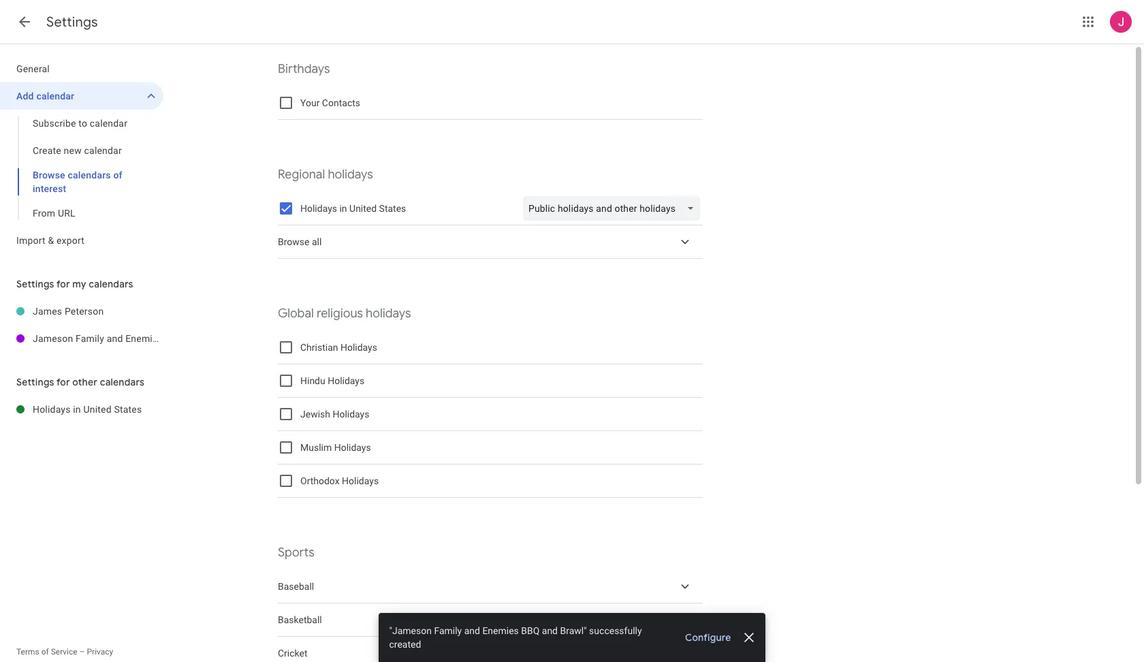 Task type: locate. For each thing, give the bounding box(es) containing it.
holidays up orthodox holidays
[[334, 442, 371, 453]]

0 vertical spatial holidays in united states
[[300, 203, 406, 214]]

calendar for create new calendar
[[84, 145, 122, 156]]

configure button
[[680, 631, 737, 645]]

holidays right religious
[[366, 306, 411, 321]]

0 vertical spatial united
[[350, 203, 377, 214]]

settings down jameson
[[16, 376, 54, 388]]

browse left all on the top left
[[278, 236, 310, 247]]

1 vertical spatial holidays in united states
[[33, 404, 142, 415]]

settings for other calendars
[[16, 376, 145, 388]]

tree
[[0, 55, 164, 254]]

baseball tree item
[[278, 570, 703, 604]]

new
[[64, 145, 82, 156]]

export
[[57, 235, 85, 246]]

in down regional holidays
[[340, 203, 347, 214]]

from url
[[33, 208, 75, 219]]

family inside tree item
[[76, 333, 104, 344]]

2 vertical spatial calendar
[[84, 145, 122, 156]]

"jameson family and enemies bbq and brawl" successfully created
[[390, 626, 643, 650]]

contacts
[[322, 97, 360, 108]]

holidays inside 'link'
[[33, 404, 71, 415]]

1 horizontal spatial of
[[113, 170, 122, 181]]

family inside "jameson family and enemies bbq and brawl" successfully created
[[435, 626, 462, 636]]

1 horizontal spatial bbq
[[522, 626, 540, 636]]

browse inside browse calendars of interest
[[33, 170, 65, 181]]

of down create new calendar
[[113, 170, 122, 181]]

baseball
[[278, 581, 314, 592]]

0 vertical spatial for
[[57, 278, 70, 290]]

terms of service – privacy
[[16, 647, 113, 657]]

holidays for orthodox holidays
[[342, 476, 379, 487]]

united down regional holidays
[[350, 203, 377, 214]]

general
[[16, 63, 50, 74]]

0 vertical spatial calendars
[[68, 170, 111, 181]]

bbq left brawl"
[[522, 626, 540, 636]]

0 vertical spatial in
[[340, 203, 347, 214]]

all
[[312, 236, 322, 247]]

subscribe to calendar
[[33, 118, 128, 129]]

add
[[16, 91, 34, 102]]

0 horizontal spatial enemies
[[126, 333, 163, 344]]

0 horizontal spatial browse
[[33, 170, 65, 181]]

1 vertical spatial calendar
[[90, 118, 128, 129]]

0 horizontal spatial holidays in united states
[[33, 404, 142, 415]]

calendars inside browse calendars of interest
[[68, 170, 111, 181]]

0 horizontal spatial united
[[83, 404, 112, 415]]

calendars up holidays in united states 'link'
[[100, 376, 145, 388]]

global religious holidays
[[278, 306, 411, 321]]

settings right go back image
[[46, 14, 98, 31]]

holidays down "global religious holidays"
[[341, 342, 377, 353]]

calendar right the to
[[90, 118, 128, 129]]

1 vertical spatial settings
[[16, 278, 54, 290]]

privacy link
[[87, 647, 113, 657]]

&
[[48, 235, 54, 246]]

1 vertical spatial states
[[114, 404, 142, 415]]

james
[[33, 306, 62, 317]]

0 horizontal spatial bbq
[[165, 333, 184, 344]]

united
[[350, 203, 377, 214], [83, 404, 112, 415]]

create
[[33, 145, 61, 156]]

calendar right new
[[84, 145, 122, 156]]

enemies for brawl
[[126, 333, 163, 344]]

settings
[[46, 14, 98, 31], [16, 278, 54, 290], [16, 376, 54, 388]]

service
[[51, 647, 77, 657]]

calendar up subscribe in the top left of the page
[[36, 91, 74, 102]]

holidays right regional
[[328, 167, 373, 182]]

import & export
[[16, 235, 85, 246]]

0 vertical spatial calendar
[[36, 91, 74, 102]]

of right terms at the left bottom of page
[[41, 647, 49, 657]]

calendars for my
[[89, 278, 133, 290]]

0 horizontal spatial in
[[73, 404, 81, 415]]

import
[[16, 235, 46, 246]]

family
[[76, 333, 104, 344], [435, 626, 462, 636]]

None field
[[523, 196, 706, 221]]

for left my
[[57, 278, 70, 290]]

calendars
[[68, 170, 111, 181], [89, 278, 133, 290], [100, 376, 145, 388]]

settings up james
[[16, 278, 54, 290]]

calendars right my
[[89, 278, 133, 290]]

bbq
[[165, 333, 184, 344], [522, 626, 540, 636]]

1 vertical spatial enemies
[[483, 626, 519, 636]]

holidays in united states down regional holidays
[[300, 203, 406, 214]]

browse all tree item
[[278, 226, 703, 259]]

james peterson tree item
[[0, 298, 164, 325]]

holidays down "settings for other calendars"
[[33, 404, 71, 415]]

states
[[379, 203, 406, 214], [114, 404, 142, 415]]

1 horizontal spatial browse
[[278, 236, 310, 247]]

browse up interest on the top left of page
[[33, 170, 65, 181]]

0 vertical spatial bbq
[[165, 333, 184, 344]]

go back image
[[16, 14, 33, 30]]

in
[[340, 203, 347, 214], [73, 404, 81, 415]]

bbq inside tree item
[[165, 333, 184, 344]]

jewish holidays
[[300, 409, 370, 420]]

bbq inside "jameson family and enemies bbq and brawl" successfully created
[[522, 626, 540, 636]]

1 horizontal spatial united
[[350, 203, 377, 214]]

jameson family and enemies bbq and brawl
[[33, 333, 230, 344]]

in down "settings for other calendars"
[[73, 404, 81, 415]]

christian
[[300, 342, 338, 353]]

for
[[57, 278, 70, 290], [57, 376, 70, 388]]

1 vertical spatial family
[[435, 626, 462, 636]]

jewish
[[300, 409, 330, 420]]

0 vertical spatial of
[[113, 170, 122, 181]]

holidays in united states tree item
[[0, 396, 164, 423]]

browse all
[[278, 236, 322, 247]]

1 horizontal spatial in
[[340, 203, 347, 214]]

muslim
[[300, 442, 332, 453]]

bbq left brawl
[[165, 333, 184, 344]]

for left other
[[57, 376, 70, 388]]

1 vertical spatial browse
[[278, 236, 310, 247]]

enemies
[[126, 333, 163, 344], [483, 626, 519, 636]]

group
[[0, 110, 164, 227]]

browse
[[33, 170, 65, 181], [278, 236, 310, 247]]

1 vertical spatial calendars
[[89, 278, 133, 290]]

settings for settings
[[46, 14, 98, 31]]

privacy
[[87, 647, 113, 657]]

0 horizontal spatial of
[[41, 647, 49, 657]]

successfully
[[590, 626, 643, 636]]

enemies inside jameson family and enemies bbq and brawl link
[[126, 333, 163, 344]]

family down peterson
[[76, 333, 104, 344]]

2 vertical spatial settings
[[16, 376, 54, 388]]

calendars for other
[[100, 376, 145, 388]]

"jameson
[[390, 626, 432, 636]]

global
[[278, 306, 314, 321]]

muslim holidays
[[300, 442, 371, 453]]

holidays right "hindu" at the left bottom of page
[[328, 375, 365, 386]]

1 vertical spatial in
[[73, 404, 81, 415]]

settings for my calendars tree
[[0, 298, 230, 352]]

0 vertical spatial settings
[[46, 14, 98, 31]]

holidays for jewish holidays
[[333, 409, 370, 420]]

holidays in united states down other
[[33, 404, 142, 415]]

1 horizontal spatial holidays in united states
[[300, 203, 406, 214]]

0 horizontal spatial states
[[114, 404, 142, 415]]

browse for browse calendars of interest
[[33, 170, 65, 181]]

0 horizontal spatial family
[[76, 333, 104, 344]]

2 vertical spatial calendars
[[100, 376, 145, 388]]

1 horizontal spatial family
[[435, 626, 462, 636]]

states inside 'link'
[[114, 404, 142, 415]]

0 vertical spatial family
[[76, 333, 104, 344]]

birthdays
[[278, 61, 330, 76]]

calendar
[[36, 91, 74, 102], [90, 118, 128, 129], [84, 145, 122, 156]]

1 horizontal spatial enemies
[[483, 626, 519, 636]]

family right the "jameson
[[435, 626, 462, 636]]

enemies inside "jameson family and enemies bbq and brawl" successfully created
[[483, 626, 519, 636]]

add calendar
[[16, 91, 74, 102]]

united down other
[[83, 404, 112, 415]]

create new calendar
[[33, 145, 122, 156]]

1 vertical spatial for
[[57, 376, 70, 388]]

tree containing general
[[0, 55, 164, 254]]

2 for from the top
[[57, 376, 70, 388]]

1 vertical spatial united
[[83, 404, 112, 415]]

holidays right jewish
[[333, 409, 370, 420]]

holidays
[[300, 203, 337, 214], [341, 342, 377, 353], [328, 375, 365, 386], [33, 404, 71, 415], [333, 409, 370, 420], [334, 442, 371, 453], [342, 476, 379, 487]]

of
[[113, 170, 122, 181], [41, 647, 49, 657]]

0 vertical spatial browse
[[33, 170, 65, 181]]

regional
[[278, 167, 325, 182]]

terms
[[16, 647, 39, 657]]

1 for from the top
[[57, 278, 70, 290]]

–
[[79, 647, 85, 657]]

brawl
[[205, 333, 230, 344]]

0 vertical spatial enemies
[[126, 333, 163, 344]]

browse inside tree item
[[278, 236, 310, 247]]

holidays in united states
[[300, 203, 406, 214], [33, 404, 142, 415]]

0 vertical spatial states
[[379, 203, 406, 214]]

calendars down create new calendar
[[68, 170, 111, 181]]

and
[[107, 333, 123, 344], [187, 333, 203, 344], [465, 626, 481, 636], [543, 626, 558, 636]]

holidays
[[328, 167, 373, 182], [366, 306, 411, 321]]

1 vertical spatial bbq
[[522, 626, 540, 636]]

regional holidays
[[278, 167, 373, 182]]

holidays right orthodox
[[342, 476, 379, 487]]

1 horizontal spatial states
[[379, 203, 406, 214]]



Task type: vqa. For each thing, say whether or not it's contained in the screenshot.
Baseball
yes



Task type: describe. For each thing, give the bounding box(es) containing it.
holidays for christian holidays
[[341, 342, 377, 353]]

settings for my calendars
[[16, 278, 133, 290]]

created
[[390, 639, 422, 650]]

bbq for brawl
[[165, 333, 184, 344]]

holidays in united states inside 'link'
[[33, 404, 142, 415]]

0 vertical spatial holidays
[[328, 167, 373, 182]]

jameson family and enemies bbq and brawl link
[[33, 325, 230, 352]]

url
[[58, 208, 75, 219]]

calendar for subscribe to calendar
[[90, 118, 128, 129]]

group containing subscribe to calendar
[[0, 110, 164, 227]]

holidays for hindu holidays
[[328, 375, 365, 386]]

your
[[300, 97, 320, 108]]

united inside holidays in united states 'link'
[[83, 404, 112, 415]]

from
[[33, 208, 55, 219]]

orthodox
[[300, 476, 340, 487]]

peterson
[[65, 306, 104, 317]]

subscribe
[[33, 118, 76, 129]]

holidays up all on the top left
[[300, 203, 337, 214]]

other
[[72, 376, 98, 388]]

1 vertical spatial of
[[41, 647, 49, 657]]

in inside 'link'
[[73, 404, 81, 415]]

to
[[79, 118, 87, 129]]

browse for browse all
[[278, 236, 310, 247]]

settings for settings for my calendars
[[16, 278, 54, 290]]

hindu
[[300, 375, 326, 386]]

family for jameson
[[76, 333, 104, 344]]

bbq for brawl"
[[522, 626, 540, 636]]

1 vertical spatial holidays
[[366, 306, 411, 321]]

hindu holidays
[[300, 375, 365, 386]]

sports
[[278, 545, 315, 560]]

brawl"
[[561, 626, 587, 636]]

my
[[72, 278, 86, 290]]

religious
[[317, 306, 363, 321]]

your contacts
[[300, 97, 360, 108]]

add calendar tree item
[[0, 82, 164, 110]]

orthodox holidays
[[300, 476, 379, 487]]

james peterson
[[33, 306, 104, 317]]

of inside browse calendars of interest
[[113, 170, 122, 181]]

holidays for muslim holidays
[[334, 442, 371, 453]]

browse calendars of interest
[[33, 170, 122, 194]]

christian holidays
[[300, 342, 377, 353]]

basketball
[[278, 615, 322, 626]]

jameson
[[33, 333, 73, 344]]

interest
[[33, 183, 66, 194]]

family for "jameson
[[435, 626, 462, 636]]

for for my
[[57, 278, 70, 290]]

cricket
[[278, 648, 308, 659]]

holidays in united states link
[[33, 396, 164, 423]]

jameson family and enemies bbq and brawl tree item
[[0, 325, 230, 352]]

enemies for brawl"
[[483, 626, 519, 636]]

calendar inside tree item
[[36, 91, 74, 102]]

terms of service link
[[16, 647, 77, 657]]

settings heading
[[46, 14, 98, 31]]

configure
[[686, 632, 732, 644]]

settings for settings for other calendars
[[16, 376, 54, 388]]

for for other
[[57, 376, 70, 388]]



